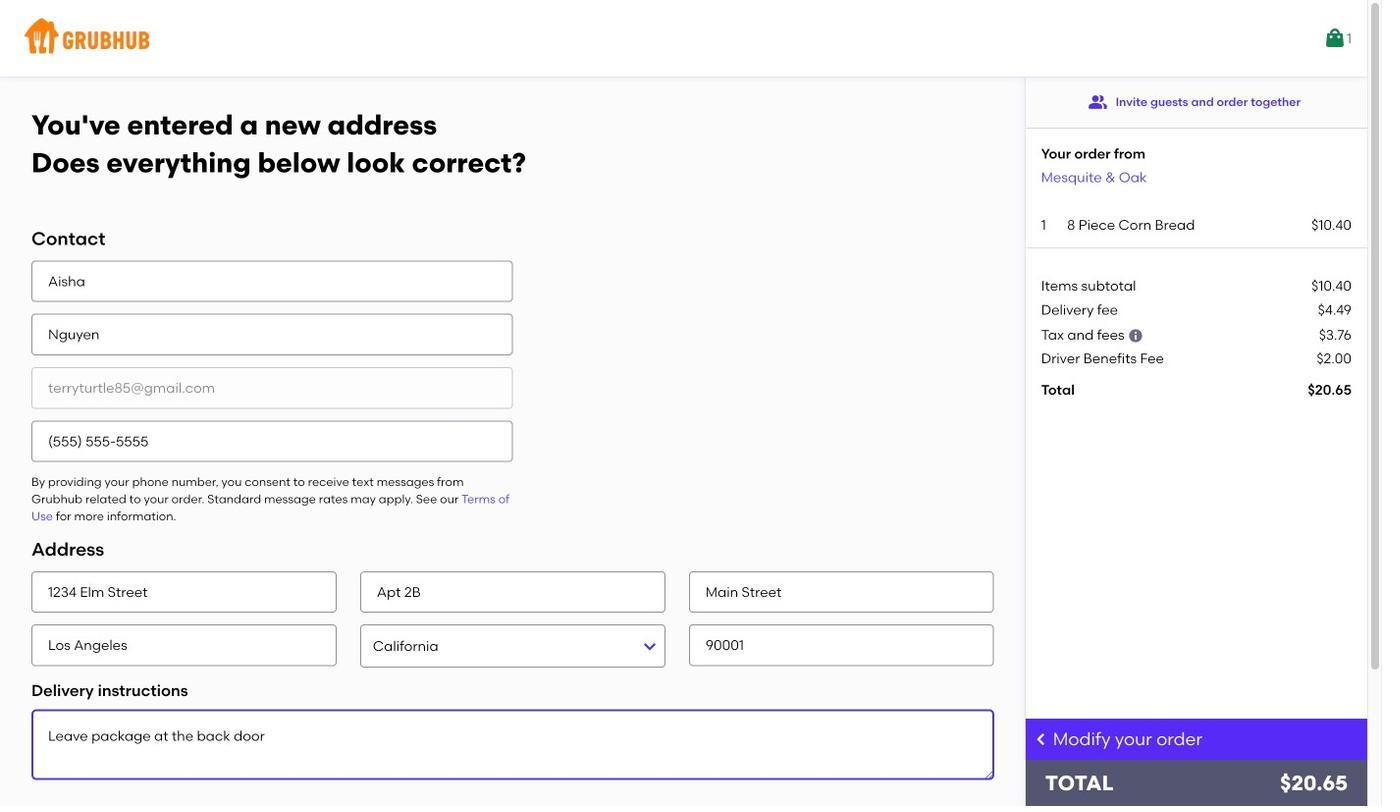 Task type: vqa. For each thing, say whether or not it's contained in the screenshot.
12:00pm on the left top of the page
no



Task type: describe. For each thing, give the bounding box(es) containing it.
Address 1 text field
[[31, 571, 337, 613]]

main navigation navigation
[[0, 0, 1368, 77]]

svg image
[[1034, 731, 1049, 747]]

Cross street text field
[[689, 571, 994, 613]]

First name text field
[[31, 261, 513, 302]]

svg image
[[1128, 328, 1144, 343]]

people icon image
[[1088, 92, 1108, 112]]

City text field
[[31, 625, 337, 666]]



Task type: locate. For each thing, give the bounding box(es) containing it.
Add special instructions for a smooth delivery (e.g. Don't ring the doorbell) text field
[[31, 710, 994, 780]]

Email email field
[[31, 367, 513, 409]]

Zip text field
[[689, 625, 994, 666]]

Last name text field
[[31, 314, 513, 355]]

Address 2 text field
[[360, 571, 666, 613]]

Phone telephone field
[[31, 421, 513, 462]]



